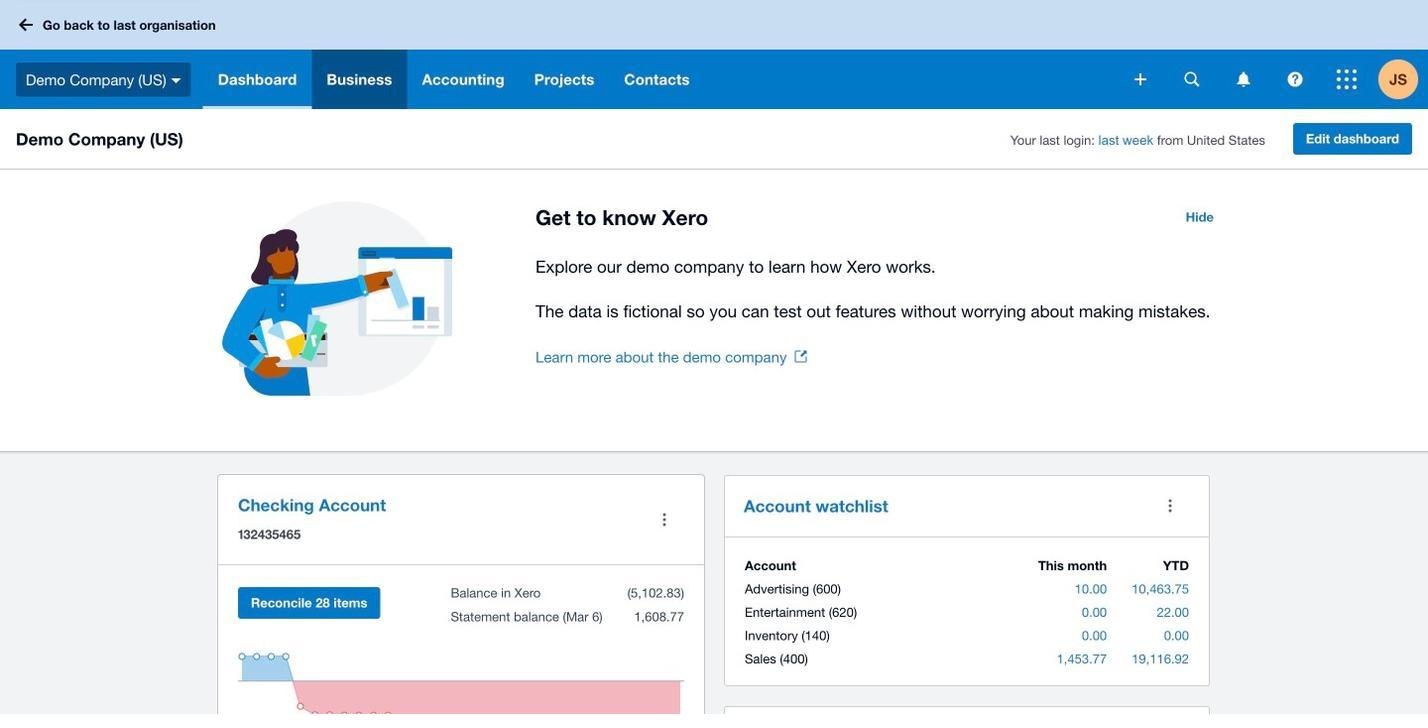 Task type: vqa. For each thing, say whether or not it's contained in the screenshot.
the Manage menu toggle image
yes



Task type: locate. For each thing, give the bounding box(es) containing it.
banner
[[0, 0, 1428, 109]]

svg image
[[19, 18, 33, 31], [1185, 72, 1200, 87], [171, 78, 181, 83]]

svg image
[[1337, 69, 1357, 89], [1238, 72, 1250, 87], [1288, 72, 1303, 87], [1135, 73, 1147, 85]]

manage menu toggle image
[[645, 500, 684, 540]]

1 horizontal spatial svg image
[[171, 78, 181, 83]]



Task type: describe. For each thing, give the bounding box(es) containing it.
intro banner body element
[[536, 253, 1226, 325]]

2 horizontal spatial svg image
[[1185, 72, 1200, 87]]

0 horizontal spatial svg image
[[19, 18, 33, 31]]



